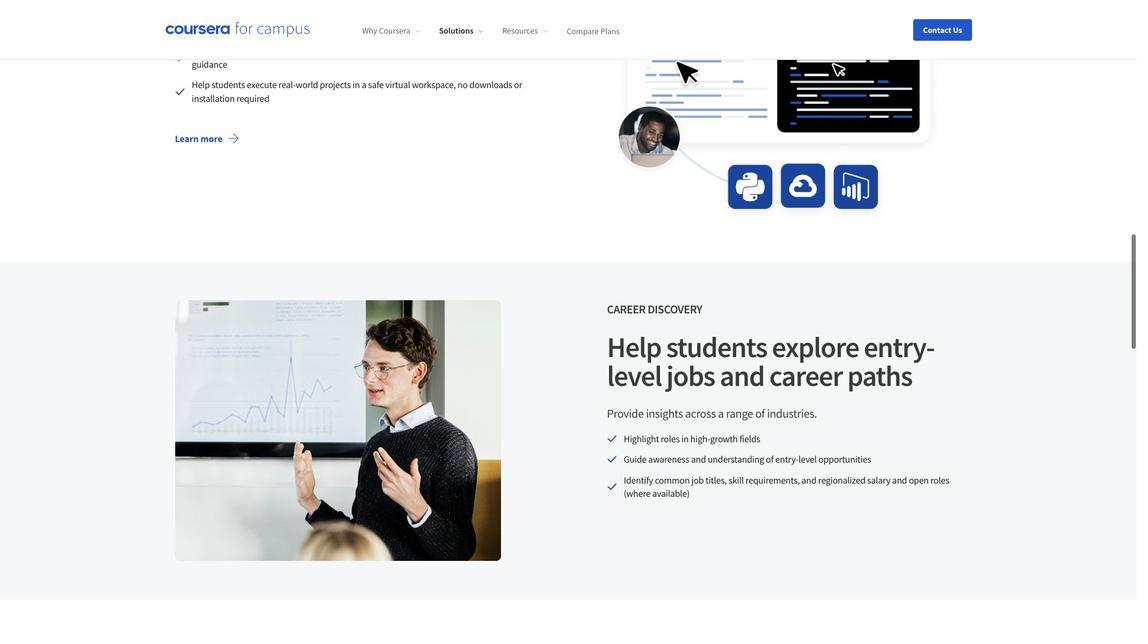 Task type: vqa. For each thing, say whether or not it's contained in the screenshot.
third the University from the left
no



Task type: describe. For each thing, give the bounding box(es) containing it.
why coursera
[[362, 25, 410, 36]]

career discovery
[[607, 302, 702, 317]]

no
[[458, 79, 468, 91]]

students for explore
[[666, 329, 767, 365]]

navigate
[[261, 45, 294, 57]]

1 horizontal spatial in
[[681, 433, 689, 445]]

1 horizontal spatial a
[[718, 406, 724, 421]]

and inside 'help students explore entry- level jobs and career paths'
[[720, 358, 765, 394]]

understanding
[[708, 454, 764, 466]]

projects
[[320, 79, 351, 91]]

and left open
[[892, 474, 907, 486]]

resources
[[502, 25, 538, 36]]

and up job
[[691, 454, 706, 466]]

coursera for campus image
[[165, 21, 309, 38]]

downloads
[[469, 79, 512, 91]]

equip students to navigate and solve real-world challenges by practicing with expert guidance
[[192, 45, 513, 70]]

opportunities
[[819, 454, 871, 466]]

why coursera link
[[362, 25, 420, 36]]

guide awareness and understanding of entry-level opportunities
[[624, 454, 871, 466]]

0 vertical spatial guidance
[[468, 24, 503, 36]]

job
[[692, 474, 704, 486]]

growth
[[710, 433, 738, 445]]

available)
[[652, 488, 690, 500]]

and inside "equip students to navigate and solve real-world challenges by practicing with expert guidance"
[[295, 45, 310, 57]]

challenges
[[375, 45, 416, 57]]

solve
[[312, 45, 332, 57]]

titles,
[[706, 474, 727, 486]]

provide
[[607, 406, 644, 421]]

expert
[[488, 45, 513, 57]]

across
[[685, 406, 716, 421]]

help for help students execute real-world projects in a safe virtual workspace, no downloads or installation required
[[192, 79, 210, 91]]

help students execute real-world projects in a safe virtual workspace, no downloads or installation required
[[192, 79, 522, 104]]

workspace,
[[412, 79, 456, 91]]

awareness
[[648, 454, 689, 466]]

illustration of coursera's guided projects image
[[607, 0, 962, 224]]

by
[[418, 45, 428, 57]]

level inside 'help students explore entry- level jobs and career paths'
[[607, 358, 662, 394]]

more
[[201, 133, 223, 145]]

identify common job titles, skill requirements, and regionalized salary and open roles (where available)
[[624, 474, 949, 500]]

0 horizontal spatial of
[[755, 406, 765, 421]]

insights
[[646, 406, 683, 421]]

1 horizontal spatial of
[[766, 454, 774, 466]]

video
[[445, 24, 466, 36]]

requirements,
[[746, 474, 800, 486]]

1 vertical spatial level
[[799, 454, 817, 466]]

equip
[[192, 45, 214, 57]]

range
[[726, 406, 753, 421]]

or
[[514, 79, 522, 91]]

(where
[[624, 488, 651, 500]]

discovery
[[648, 302, 702, 317]]

step-
[[395, 24, 414, 36]]

industry
[[254, 24, 286, 36]]

students for execute
[[212, 79, 245, 91]]

explore
[[772, 329, 859, 365]]

by-
[[414, 24, 426, 36]]

entry- inside 'help students explore entry- level jobs and career paths'
[[864, 329, 935, 365]]

tools
[[287, 24, 306, 36]]

with inside "equip students to navigate and solve real-world challenges by practicing with expert guidance"
[[469, 45, 487, 57]]

identify
[[624, 474, 653, 486]]

world inside "help students execute real-world projects in a safe virtual workspace, no downloads or installation required"
[[296, 79, 318, 91]]

us
[[953, 24, 962, 35]]

technologies
[[325, 24, 374, 36]]

contact us
[[923, 24, 962, 35]]

teach the latest industry tools and technologies with step-by-step video guidance
[[192, 24, 503, 36]]



Task type: locate. For each thing, give the bounding box(es) containing it.
0 vertical spatial world
[[351, 45, 374, 57]]

fields
[[740, 433, 760, 445]]

latest
[[231, 24, 252, 36]]

0 vertical spatial of
[[755, 406, 765, 421]]

real- inside "equip students to navigate and solve real-world challenges by practicing with expert guidance"
[[334, 45, 351, 57]]

students for to
[[216, 45, 249, 57]]

world left projects
[[296, 79, 318, 91]]

0 horizontal spatial with
[[376, 24, 393, 36]]

in inside "help students execute real-world projects in a safe virtual workspace, no downloads or installation required"
[[353, 79, 360, 91]]

compare plans link
[[567, 25, 620, 36]]

a left safe
[[362, 79, 366, 91]]

0 horizontal spatial roles
[[661, 433, 680, 445]]

guidance down equip
[[192, 58, 227, 70]]

resources link
[[502, 25, 548, 36]]

real-
[[334, 45, 351, 57], [278, 79, 296, 91]]

0 vertical spatial a
[[362, 79, 366, 91]]

0 horizontal spatial entry-
[[775, 454, 799, 466]]

1 vertical spatial roles
[[931, 474, 949, 486]]

contact us button
[[914, 19, 972, 41]]

a left range
[[718, 406, 724, 421]]

2 vertical spatial students
[[666, 329, 767, 365]]

1 vertical spatial a
[[718, 406, 724, 421]]

in
[[353, 79, 360, 91], [681, 433, 689, 445]]

entry-
[[864, 329, 935, 365], [775, 454, 799, 466]]

guidance up "expert"
[[468, 24, 503, 36]]

0 horizontal spatial a
[[362, 79, 366, 91]]

paths
[[847, 358, 912, 394]]

students up installation
[[212, 79, 245, 91]]

coursera
[[379, 25, 410, 36]]

0 vertical spatial level
[[607, 358, 662, 394]]

students inside "help students execute real-world projects in a safe virtual workspace, no downloads or installation required"
[[212, 79, 245, 91]]

plans
[[601, 25, 620, 36]]

with
[[376, 24, 393, 36], [469, 45, 487, 57]]

0 horizontal spatial help
[[192, 79, 210, 91]]

with left "expert"
[[469, 45, 487, 57]]

and left the regionalized
[[802, 474, 817, 486]]

help down career on the right top of the page
[[607, 329, 661, 365]]

a inside "help students execute real-world projects in a safe virtual workspace, no downloads or installation required"
[[362, 79, 366, 91]]

salary
[[867, 474, 891, 486]]

career
[[769, 358, 843, 394]]

step
[[426, 24, 443, 36]]

help inside 'help students explore entry- level jobs and career paths'
[[607, 329, 661, 365]]

execute
[[247, 79, 277, 91]]

open
[[909, 474, 929, 486]]

real- right 'solve'
[[334, 45, 351, 57]]

why
[[362, 25, 377, 36]]

help inside "help students execute real-world projects in a safe virtual workspace, no downloads or installation required"
[[192, 79, 210, 91]]

c4c ca career discovery image
[[175, 301, 501, 562]]

roles up awareness
[[661, 433, 680, 445]]

practicing
[[429, 45, 468, 57]]

1 horizontal spatial with
[[469, 45, 487, 57]]

1 vertical spatial with
[[469, 45, 487, 57]]

roles inside identify common job titles, skill requirements, and regionalized salary and open roles (where available)
[[931, 474, 949, 486]]

1 vertical spatial students
[[212, 79, 245, 91]]

1 horizontal spatial real-
[[334, 45, 351, 57]]

help students explore entry- level jobs and career paths
[[607, 329, 935, 394]]

virtual
[[386, 79, 410, 91]]

career
[[607, 302, 646, 317]]

level up provide
[[607, 358, 662, 394]]

0 horizontal spatial guidance
[[192, 58, 227, 70]]

learn more link
[[165, 124, 249, 153]]

1 horizontal spatial guidance
[[468, 24, 503, 36]]

students inside 'help students explore entry- level jobs and career paths'
[[666, 329, 767, 365]]

help up installation
[[192, 79, 210, 91]]

students down discovery on the top right of the page
[[666, 329, 767, 365]]

1 horizontal spatial roles
[[931, 474, 949, 486]]

0 vertical spatial students
[[216, 45, 249, 57]]

provide insights across a range of industries.
[[607, 406, 817, 421]]

roles right open
[[931, 474, 949, 486]]

students down coursera for campus image
[[216, 45, 249, 57]]

1 vertical spatial help
[[607, 329, 661, 365]]

highlight roles in high-growth fields
[[624, 433, 760, 445]]

in left high-
[[681, 433, 689, 445]]

0 horizontal spatial world
[[296, 79, 318, 91]]

1 vertical spatial entry-
[[775, 454, 799, 466]]

real- right execute
[[278, 79, 296, 91]]

in left safe
[[353, 79, 360, 91]]

1 horizontal spatial world
[[351, 45, 374, 57]]

students
[[216, 45, 249, 57], [212, 79, 245, 91], [666, 329, 767, 365]]

help for help students explore entry- level jobs and career paths
[[607, 329, 661, 365]]

1 vertical spatial real-
[[278, 79, 296, 91]]

a
[[362, 79, 366, 91], [718, 406, 724, 421]]

of up requirements,
[[766, 454, 774, 466]]

students inside "equip students to navigate and solve real-world challenges by practicing with expert guidance"
[[216, 45, 249, 57]]

high-
[[691, 433, 710, 445]]

1 horizontal spatial help
[[607, 329, 661, 365]]

0 vertical spatial help
[[192, 79, 210, 91]]

world down 'why'
[[351, 45, 374, 57]]

1 vertical spatial of
[[766, 454, 774, 466]]

learn
[[175, 133, 199, 145]]

help
[[192, 79, 210, 91], [607, 329, 661, 365]]

jobs
[[667, 358, 715, 394]]

solutions link
[[439, 25, 483, 36]]

real- inside "help students execute real-world projects in a safe virtual workspace, no downloads or installation required"
[[278, 79, 296, 91]]

common
[[655, 474, 690, 486]]

0 horizontal spatial level
[[607, 358, 662, 394]]

compare
[[567, 25, 599, 36]]

and
[[308, 24, 323, 36], [295, 45, 310, 57], [720, 358, 765, 394], [691, 454, 706, 466], [802, 474, 817, 486], [892, 474, 907, 486]]

0 vertical spatial entry-
[[864, 329, 935, 365]]

and right tools
[[308, 24, 323, 36]]

level
[[607, 358, 662, 394], [799, 454, 817, 466]]

highlight
[[624, 433, 659, 445]]

required
[[236, 92, 269, 104]]

world
[[351, 45, 374, 57], [296, 79, 318, 91]]

guide
[[624, 454, 647, 466]]

of
[[755, 406, 765, 421], [766, 454, 774, 466]]

teach
[[192, 24, 214, 36]]

0 vertical spatial roles
[[661, 433, 680, 445]]

1 horizontal spatial level
[[799, 454, 817, 466]]

the
[[216, 24, 229, 36]]

industries.
[[767, 406, 817, 421]]

and left 'solve'
[[295, 45, 310, 57]]

1 vertical spatial in
[[681, 433, 689, 445]]

guidance inside "equip students to navigate and solve real-world challenges by practicing with expert guidance"
[[192, 58, 227, 70]]

contact
[[923, 24, 952, 35]]

regionalized
[[818, 474, 866, 486]]

0 vertical spatial real-
[[334, 45, 351, 57]]

solutions
[[439, 25, 474, 36]]

skill
[[729, 474, 744, 486]]

1 horizontal spatial entry-
[[864, 329, 935, 365]]

0 horizontal spatial real-
[[278, 79, 296, 91]]

0 vertical spatial in
[[353, 79, 360, 91]]

learn more
[[175, 133, 223, 145]]

and up range
[[720, 358, 765, 394]]

0 horizontal spatial in
[[353, 79, 360, 91]]

of right range
[[755, 406, 765, 421]]

0 vertical spatial with
[[376, 24, 393, 36]]

to
[[251, 45, 259, 57]]

1 vertical spatial world
[[296, 79, 318, 91]]

installation
[[192, 92, 235, 104]]

world inside "equip students to navigate and solve real-world challenges by practicing with expert guidance"
[[351, 45, 374, 57]]

with left step-
[[376, 24, 393, 36]]

safe
[[368, 79, 384, 91]]

roles
[[661, 433, 680, 445], [931, 474, 949, 486]]

guidance
[[468, 24, 503, 36], [192, 58, 227, 70]]

1 vertical spatial guidance
[[192, 58, 227, 70]]

compare plans
[[567, 25, 620, 36]]

level up identify common job titles, skill requirements, and regionalized salary and open roles (where available)
[[799, 454, 817, 466]]



